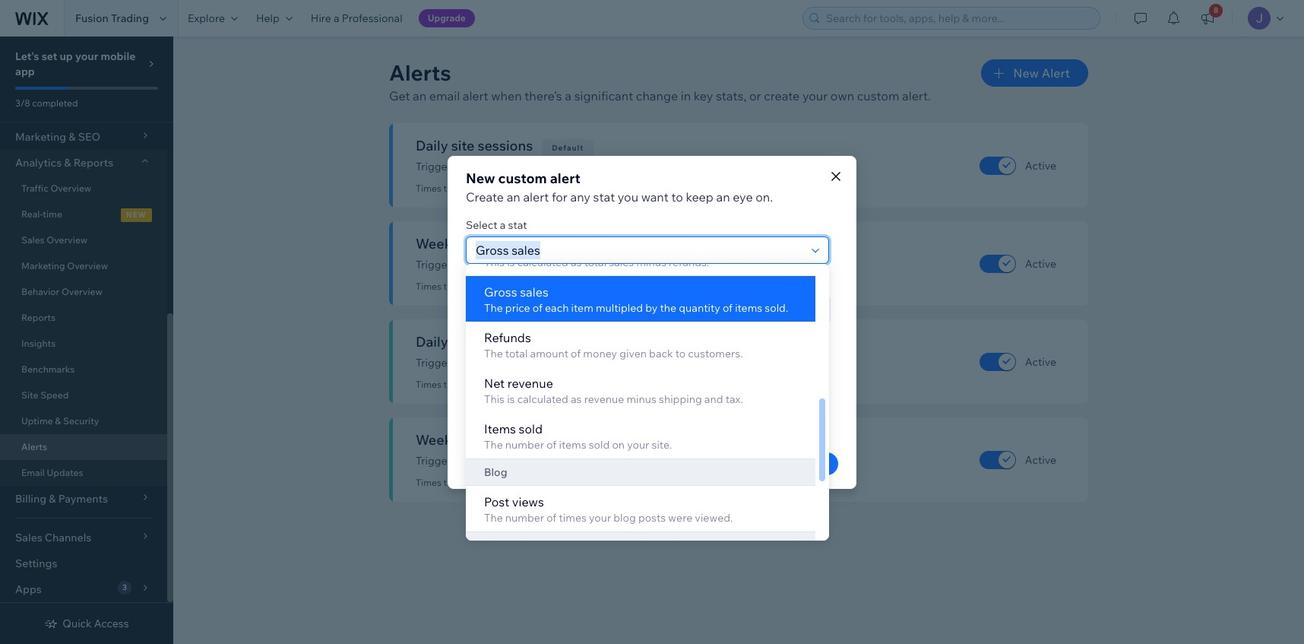 Task type: describe. For each thing, give the bounding box(es) containing it.
items inside items sold the number of items sold on your site.
[[559, 438, 587, 452]]

items inside the "gross sales the price of each item multipled by the quantity of items sold."
[[735, 301, 763, 315]]

sales overview link
[[0, 227, 167, 253]]

new alert button
[[982, 59, 1089, 87]]

you'll
[[466, 396, 492, 409]]

daily for daily total sales
[[416, 333, 448, 351]]

an right the get
[[514, 396, 526, 409]]

1 as from the top
[[571, 255, 582, 269]]

tax.
[[726, 392, 743, 406]]

stats,
[[716, 88, 747, 103]]

weekly site sessions
[[416, 235, 548, 252]]

new
[[126, 210, 147, 220]]

an inside alerts get an email alert when there's a significant change in key stats, or create your own custom alert.
[[413, 88, 427, 103]]

Select a stat field
[[471, 237, 807, 263]]

trigger: for weekly site sessions
[[416, 258, 454, 271]]

benchmarks link
[[0, 357, 167, 382]]

total up if there is
[[584, 255, 607, 269]]

post views the number of times your blog posts were viewed.
[[484, 494, 733, 525]]

if there is
[[551, 277, 597, 291]]

insights link
[[0, 331, 167, 357]]

net
[[484, 376, 505, 391]]

Number text field
[[471, 355, 511, 381]]

items sold the number of items sold on your site.
[[484, 421, 672, 452]]

Check every field
[[471, 296, 516, 322]]

number for views
[[506, 511, 544, 525]]

money
[[583, 347, 617, 360]]

select
[[466, 218, 498, 232]]

trading
[[111, 11, 149, 25]]

significant for weekly total sales
[[457, 454, 508, 468]]

to inside new custom alert create an alert for any stat you want to keep an eye on.
[[672, 189, 683, 204]]

alerts for alerts get an email alert when there's a significant change in key stats, or create your own custom alert.
[[389, 59, 451, 86]]

gross sales option
[[466, 276, 816, 322]]

your inside post views the number of times your blog posts were viewed.
[[589, 511, 611, 525]]

1 horizontal spatial sales
[[745, 396, 772, 409]]

sales inside sales overview link
[[21, 234, 45, 246]]

stat inside new custom alert create an alert for any stat you want to keep an eye on.
[[593, 189, 615, 204]]

uptime & security link
[[0, 408, 167, 434]]

time
[[43, 208, 62, 220]]

keep
[[686, 189, 714, 204]]

a right hire
[[334, 11, 340, 25]]

any
[[571, 189, 591, 204]]

change for weekly site sessions
[[511, 258, 547, 271]]

significant inside alerts get an email alert when there's a significant change in key stats, or create your own custom alert.
[[575, 88, 634, 103]]

daily total sales
[[416, 333, 517, 351]]

blog
[[484, 465, 508, 479]]

of right "quantity"
[[723, 301, 733, 315]]

1 vertical spatial is
[[589, 277, 597, 291]]

0 horizontal spatial reports
[[21, 312, 56, 323]]

up
[[60, 49, 73, 63]]

get
[[495, 396, 511, 409]]

want
[[642, 189, 669, 204]]

there
[[561, 277, 587, 291]]

sales up trigger: significant change in weekly total sales.
[[499, 431, 532, 449]]

times triggered: never triggered for weekly site sessions
[[416, 281, 554, 292]]

sales up the "gross sales the price of each item multipled by the quantity of items sold."
[[609, 255, 634, 269]]

gross inside the "gross sales the price of each item multipled by the quantity of items sold."
[[484, 284, 518, 300]]

marketing
[[21, 260, 65, 271]]

as inside the net revenue this is calculated as revenue minus shipping and tax.
[[571, 392, 582, 406]]

active for weekly site sessions
[[1026, 257, 1057, 270]]

trigger: for weekly total sales
[[416, 454, 454, 468]]

If there is field
[[557, 296, 809, 322]]

than
[[650, 396, 673, 409]]

traffic overview link
[[0, 176, 167, 201]]

triggered for daily total sales
[[514, 379, 554, 390]]

daily site sessions
[[416, 137, 533, 154]]

the inside refunds the total amount of money given back to customers.
[[484, 347, 503, 360]]

gross sales the price of each item multipled by the quantity of items sold.
[[484, 284, 789, 315]]

access
[[94, 617, 129, 630]]

0 vertical spatial minus
[[637, 255, 667, 269]]

amount
[[530, 347, 569, 360]]

1 horizontal spatial revenue
[[584, 392, 624, 406]]

$100
[[675, 396, 700, 409]]

active for daily site sessions
[[1026, 159, 1057, 172]]

new for alert
[[1014, 65, 1039, 81]]

daily for sessions
[[561, 160, 585, 173]]

uptime
[[21, 415, 53, 427]]

traffic
[[21, 182, 48, 194]]

times for daily site sessions
[[416, 182, 442, 194]]

an left eye
[[717, 189, 730, 204]]

people option
[[466, 531, 816, 559]]

site speed link
[[0, 382, 167, 408]]

1 calculated from the top
[[518, 255, 569, 269]]

total up number text box
[[451, 333, 481, 351]]

and
[[705, 392, 723, 406]]

2 horizontal spatial alert
[[550, 169, 581, 187]]

email for alerts
[[429, 88, 460, 103]]

weekly for sessions
[[561, 258, 596, 271]]

the for gross sales
[[484, 301, 503, 315]]

of for post views
[[547, 511, 557, 525]]

& for uptime
[[55, 415, 61, 427]]

daily for sales
[[561, 356, 585, 370]]

Search for tools, apps, help & more... field
[[822, 8, 1096, 29]]

1 horizontal spatial gross
[[714, 396, 743, 409]]

of for gross sales
[[533, 301, 543, 315]]

0 vertical spatial is
[[507, 255, 515, 269]]

key
[[694, 88, 713, 103]]

total up the net revenue this is calculated as revenue minus shipping and tax.
[[587, 356, 609, 370]]

net revenue this is calculated as revenue minus shipping and tax.
[[484, 376, 743, 406]]

shipping
[[659, 392, 702, 406]]

1 horizontal spatial alert
[[523, 189, 549, 204]]

alerts get an email alert when there's a significant change in key stats, or create your own custom alert.
[[389, 59, 931, 103]]

own
[[831, 88, 855, 103]]

sidebar element
[[0, 0, 173, 644]]

a left day.
[[786, 396, 792, 409]]

weekly total sales
[[416, 431, 532, 449]]

triggered: for daily total sales
[[444, 379, 486, 390]]

significant for daily site sessions
[[457, 160, 508, 173]]

sold.
[[765, 301, 789, 315]]

total inside refunds the total amount of money given back to customers.
[[506, 347, 528, 360]]

total up blog on the bottom left
[[466, 431, 496, 449]]

new for custom
[[466, 169, 495, 187]]

$
[[515, 361, 523, 376]]

active for weekly total sales
[[1026, 453, 1057, 466]]

help button
[[247, 0, 302, 36]]

explore
[[188, 11, 225, 25]]

refunds.
[[669, 255, 710, 269]]

item
[[571, 301, 594, 315]]

sales up number text box
[[484, 333, 517, 351]]

the for post views
[[484, 511, 503, 525]]

trigger: for daily site sessions
[[416, 160, 454, 173]]

viewed.
[[695, 511, 733, 525]]

sessions. for weekly site sessions
[[618, 258, 663, 271]]

cancel button
[[713, 452, 775, 475]]

quick access button
[[44, 617, 129, 630]]

behavior overview link
[[0, 279, 167, 305]]

change inside alerts get an email alert when there's a significant change in key stats, or create your own custom alert.
[[636, 88, 678, 103]]

sales overview
[[21, 234, 88, 246]]

significant for daily total sales
[[457, 356, 508, 370]]

settings link
[[0, 550, 167, 576]]

in up for
[[550, 160, 559, 173]]

times for daily total sales
[[416, 379, 442, 390]]

triggered for weekly total sales
[[514, 477, 554, 488]]

traffic overview
[[21, 182, 91, 194]]

on.
[[756, 189, 773, 204]]

weekly for weekly total sales
[[416, 431, 463, 449]]

overview for behavior overview
[[62, 286, 102, 297]]

the for items sold
[[484, 438, 503, 452]]

cancel
[[727, 457, 761, 470]]

save
[[799, 457, 824, 470]]

daily for daily site sessions
[[416, 137, 448, 154]]

overview for sales overview
[[47, 234, 88, 246]]

settings
[[15, 557, 57, 570]]

insights
[[21, 338, 56, 349]]

change for daily total sales
[[511, 356, 547, 370]]

never for daily site sessions
[[488, 182, 512, 194]]

default for weekly site sessions
[[567, 241, 599, 251]]

analytics & reports button
[[0, 150, 167, 176]]

& for analytics
[[64, 156, 71, 170]]

trigger: significant change in daily total sales.
[[416, 356, 639, 370]]

more
[[622, 396, 648, 409]]

times for weekly site sessions
[[416, 281, 442, 292]]

speed
[[40, 389, 69, 401]]

1 this from the top
[[484, 255, 505, 269]]

eye
[[733, 189, 753, 204]]

multipled
[[596, 301, 643, 315]]

given
[[620, 347, 647, 360]]

blog
[[614, 511, 636, 525]]

or
[[750, 88, 762, 103]]

calculated inside the net revenue this is calculated as revenue minus shipping and tax.
[[518, 392, 569, 406]]

in right the $100
[[703, 396, 712, 409]]

reports link
[[0, 305, 167, 331]]

analytics & reports
[[15, 156, 113, 170]]

to inside refunds the total amount of money given back to customers.
[[676, 347, 686, 360]]

this inside the net revenue this is calculated as revenue minus shipping and tax.
[[484, 392, 505, 406]]

create
[[764, 88, 800, 103]]

fusion
[[75, 11, 109, 25]]

on
[[612, 438, 625, 452]]

posts
[[639, 511, 666, 525]]

times for weekly total sales
[[416, 477, 442, 488]]



Task type: vqa. For each thing, say whether or not it's contained in the screenshot.


Task type: locate. For each thing, give the bounding box(es) containing it.
1 vertical spatial weekly
[[416, 431, 463, 449]]

revenue
[[508, 376, 553, 391], [584, 392, 624, 406]]

default up the trigger: significant change in daily site sessions.
[[552, 143, 584, 153]]

2 daily from the top
[[561, 356, 585, 370]]

of for refunds
[[571, 347, 581, 360]]

upgrade
[[428, 12, 466, 24]]

sessions. for daily site sessions
[[607, 160, 652, 173]]

number inside items sold the number of items sold on your site.
[[506, 438, 544, 452]]

times triggered: never triggered up you'll
[[416, 379, 554, 390]]

change left "key"
[[636, 88, 678, 103]]

site up multipled
[[598, 258, 616, 271]]

0 vertical spatial sessions.
[[607, 160, 652, 173]]

& up traffic overview
[[64, 156, 71, 170]]

weekly for sales
[[561, 454, 596, 468]]

8
[[1214, 5, 1219, 15]]

1 vertical spatial weekly
[[561, 454, 596, 468]]

triggered down the trigger: significant change in daily site sessions.
[[514, 182, 554, 194]]

alert left for
[[523, 189, 549, 204]]

refunds
[[484, 330, 531, 345]]

an
[[413, 88, 427, 103], [507, 189, 521, 204], [717, 189, 730, 204], [514, 396, 526, 409]]

0 vertical spatial daily
[[416, 137, 448, 154]]

the down refunds
[[484, 347, 503, 360]]

1 times from the top
[[416, 182, 442, 194]]

0 vertical spatial sessions
[[478, 137, 533, 154]]

sales. down on
[[623, 454, 651, 468]]

post
[[484, 494, 510, 509]]

alerts inside sidebar element
[[21, 441, 47, 452]]

of left the 'money'
[[571, 347, 581, 360]]

overview down sales overview link
[[67, 260, 108, 271]]

new inside button
[[1014, 65, 1039, 81]]

of for items sold
[[547, 438, 557, 452]]

as up if there is
[[571, 255, 582, 269]]

3 active from the top
[[1026, 355, 1057, 368]]

when
[[491, 88, 522, 103], [557, 396, 584, 409]]

2 this from the top
[[484, 392, 505, 406]]

0 horizontal spatial stat
[[508, 218, 527, 232]]

daily up the net revenue this is calculated as revenue minus shipping and tax.
[[561, 356, 585, 370]]

1 horizontal spatial email
[[528, 396, 555, 409]]

trigger: down daily site sessions
[[416, 160, 454, 173]]

weekly down items sold the number of items sold on your site.
[[561, 454, 596, 468]]

revenue down the trigger: significant change in daily total sales.
[[508, 376, 553, 391]]

0 vertical spatial alerts
[[389, 59, 451, 86]]

times
[[416, 182, 442, 194], [416, 281, 442, 292], [416, 379, 442, 390], [416, 477, 442, 488]]

email
[[21, 467, 45, 478]]

1 horizontal spatial &
[[64, 156, 71, 170]]

2 weekly from the top
[[561, 454, 596, 468]]

2 never from the top
[[488, 281, 512, 292]]

1 vertical spatial sales
[[745, 396, 772, 409]]

number inside post views the number of times your blog posts were viewed.
[[506, 511, 544, 525]]

1 horizontal spatial when
[[557, 396, 584, 409]]

custom right "own"
[[857, 88, 900, 103]]

0 vertical spatial stat
[[593, 189, 615, 204]]

1 vertical spatial when
[[557, 396, 584, 409]]

sessions for weekly site sessions
[[493, 235, 548, 252]]

2 vertical spatial alert
[[523, 189, 549, 204]]

0 vertical spatial sales
[[21, 234, 45, 246]]

1 vertical spatial daily
[[561, 356, 585, 370]]

alert inside alerts get an email alert when there's a significant change in key stats, or create your own custom alert.
[[463, 88, 489, 103]]

of inside post views the number of times your blog posts were viewed.
[[547, 511, 557, 525]]

reports inside popup button
[[74, 156, 113, 170]]

change down daily site sessions
[[511, 160, 547, 173]]

sessions up the trigger: significant change in daily site sessions.
[[478, 137, 533, 154]]

2 daily from the top
[[416, 333, 448, 351]]

trigger: significant change in daily site sessions.
[[416, 160, 652, 173]]

4 times from the top
[[416, 477, 442, 488]]

real-
[[21, 208, 43, 220]]

in up if
[[550, 258, 559, 271]]

stat right any
[[593, 189, 615, 204]]

total up $
[[506, 347, 528, 360]]

default for daily total sales
[[536, 339, 568, 349]]

0 horizontal spatial sold
[[519, 421, 543, 436]]

1 vertical spatial new
[[466, 169, 495, 187]]

sales. for daily total sales
[[612, 356, 639, 370]]

as
[[571, 255, 582, 269], [571, 392, 582, 406]]

triggered down trigger: significant change in weekly site sessions.
[[514, 281, 554, 292]]

3 the from the top
[[484, 438, 503, 452]]

in down items sold the number of items sold on your site.
[[550, 454, 559, 468]]

0 vertical spatial revenue
[[508, 376, 553, 391]]

your inside let's set up your mobile app
[[75, 49, 98, 63]]

3 never from the top
[[488, 379, 512, 390]]

1 vertical spatial alerts
[[21, 441, 47, 452]]

triggered for daily site sessions
[[514, 182, 554, 194]]

minus inside the net revenue this is calculated as revenue minus shipping and tax.
[[627, 392, 657, 406]]

2 triggered from the top
[[514, 281, 554, 292]]

completed
[[32, 97, 78, 109]]

2 trigger: from the top
[[416, 258, 454, 271]]

number up trigger: significant change in weekly total sales.
[[506, 438, 544, 452]]

of up trigger: significant change in weekly total sales.
[[547, 438, 557, 452]]

1 triggered: from the top
[[444, 182, 486, 194]]

when inside alerts get an email alert when there's a significant change in key stats, or create your own custom alert.
[[491, 88, 522, 103]]

your right on
[[627, 438, 650, 452]]

1 horizontal spatial custom
[[857, 88, 900, 103]]

0 vertical spatial daily
[[561, 160, 585, 173]]

sold left on
[[589, 438, 610, 452]]

overview down analytics & reports
[[50, 182, 91, 194]]

0 horizontal spatial email
[[429, 88, 460, 103]]

0 horizontal spatial revenue
[[508, 376, 553, 391]]

times left create
[[416, 182, 442, 194]]

price
[[506, 301, 530, 315]]

0 vertical spatial sales.
[[612, 356, 639, 370]]

overview for marketing overview
[[67, 260, 108, 271]]

0 vertical spatial &
[[64, 156, 71, 170]]

site
[[21, 389, 38, 401]]

gross right the $100
[[714, 396, 743, 409]]

default for weekly total sales
[[551, 437, 583, 447]]

triggered: for weekly site sessions
[[444, 281, 486, 292]]

sessions.
[[607, 160, 652, 173], [618, 258, 663, 271]]

to right back at the bottom
[[676, 347, 686, 360]]

this up check every in the top left of the page
[[484, 255, 505, 269]]

your right up
[[75, 49, 98, 63]]

0 vertical spatial email
[[429, 88, 460, 103]]

times triggered: never triggered up the select
[[416, 182, 554, 194]]

reports up 'insights'
[[21, 312, 56, 323]]

quantity
[[679, 301, 721, 315]]

0 vertical spatial when
[[491, 88, 522, 103]]

behavior overview
[[21, 286, 102, 297]]

1 vertical spatial items
[[559, 438, 587, 452]]

save button
[[784, 452, 839, 475]]

never for daily total sales
[[488, 379, 512, 390]]

your inside items sold the number of items sold on your site.
[[627, 438, 650, 452]]

sessions
[[478, 137, 533, 154], [493, 235, 548, 252]]

custom up create
[[498, 169, 547, 187]]

of inside refunds the total amount of money given back to customers.
[[571, 347, 581, 360]]

0 vertical spatial alert
[[463, 88, 489, 103]]

sessions. up you
[[607, 160, 652, 173]]

email right get
[[429, 88, 460, 103]]

0 vertical spatial items
[[735, 301, 763, 315]]

sales
[[609, 255, 634, 269], [520, 284, 549, 300], [484, 333, 517, 351], [499, 431, 532, 449]]

day.
[[794, 396, 814, 409]]

0 vertical spatial gross
[[484, 284, 518, 300]]

change for daily site sessions
[[511, 160, 547, 173]]

0 horizontal spatial custom
[[498, 169, 547, 187]]

hire a professional link
[[302, 0, 412, 36]]

in right $
[[550, 356, 559, 370]]

the inside post views the number of times your blog posts were viewed.
[[484, 511, 503, 525]]

2 active from the top
[[1026, 257, 1057, 270]]

times triggered: never triggered for daily site sessions
[[416, 182, 554, 194]]

new alert
[[1014, 65, 1071, 81]]

1 trigger: from the top
[[416, 160, 454, 173]]

minus right there's
[[627, 392, 657, 406]]

site down the select
[[466, 235, 490, 252]]

items
[[484, 421, 516, 436]]

2 calculated from the top
[[518, 392, 569, 406]]

overview for traffic overview
[[50, 182, 91, 194]]

sales.
[[612, 356, 639, 370], [623, 454, 651, 468]]

0 horizontal spatial sales
[[21, 234, 45, 246]]

1 vertical spatial sessions
[[493, 235, 548, 252]]

& right uptime
[[55, 415, 61, 427]]

4 trigger: from the top
[[416, 454, 454, 468]]

a right "there's"
[[565, 88, 572, 103]]

overview
[[50, 182, 91, 194], [47, 234, 88, 246], [67, 260, 108, 271], [62, 286, 102, 297]]

uptime & security
[[21, 415, 99, 427]]

1 horizontal spatial new
[[1014, 65, 1039, 81]]

items left sold.
[[735, 301, 763, 315]]

1 number from the top
[[506, 438, 544, 452]]

sessions up trigger: significant change in weekly site sessions.
[[493, 235, 548, 252]]

sales right tax.
[[745, 396, 772, 409]]

triggered: up you'll
[[444, 379, 486, 390]]

never up the get
[[488, 379, 512, 390]]

custom inside alerts get an email alert when there's a significant change in key stats, or create your own custom alert.
[[857, 88, 900, 103]]

2 times triggered: never triggered from the top
[[416, 281, 554, 292]]

times triggered: never triggered up check every field
[[416, 281, 554, 292]]

1 weekly from the top
[[416, 235, 463, 252]]

0 horizontal spatial alerts
[[21, 441, 47, 452]]

alerts
[[389, 59, 451, 86], [21, 441, 47, 452]]

an right create
[[507, 189, 521, 204]]

in left day.
[[775, 396, 784, 409]]

triggered: for weekly total sales
[[444, 477, 486, 488]]

alerts inside alerts get an email alert when there's a significant change in key stats, or create your own custom alert.
[[389, 59, 451, 86]]

alert up for
[[550, 169, 581, 187]]

3 trigger: from the top
[[416, 356, 454, 370]]

1 never from the top
[[488, 182, 512, 194]]

alert.
[[903, 88, 931, 103]]

1 vertical spatial sessions.
[[618, 258, 663, 271]]

professional
[[342, 11, 403, 25]]

1 times triggered: never triggered from the top
[[416, 182, 554, 194]]

a inside alerts get an email alert when there's a significant change in key stats, or create your own custom alert.
[[565, 88, 572, 103]]

significant down number
[[457, 356, 508, 370]]

0 vertical spatial custom
[[857, 88, 900, 103]]

4 active from the top
[[1026, 453, 1057, 466]]

sessions for daily site sessions
[[478, 137, 533, 154]]

list box
[[466, 230, 830, 559]]

reports up the traffic overview link on the top of page
[[74, 156, 113, 170]]

hire a professional
[[311, 11, 403, 25]]

weekly for weekly site sessions
[[416, 235, 463, 252]]

3 triggered: from the top
[[444, 379, 486, 390]]

number for sold
[[506, 438, 544, 452]]

were
[[669, 511, 693, 525]]

select a stat
[[466, 218, 527, 232]]

trigger:
[[416, 160, 454, 173], [416, 258, 454, 271], [416, 356, 454, 370], [416, 454, 454, 468]]

2 as from the top
[[571, 392, 582, 406]]

change down refunds
[[511, 356, 547, 370]]

1 vertical spatial to
[[676, 347, 686, 360]]

is
[[507, 255, 515, 269], [589, 277, 597, 291], [507, 392, 515, 406]]

total down on
[[598, 454, 621, 468]]

analytics
[[15, 156, 62, 170]]

times triggered: never triggered for weekly total sales
[[416, 477, 554, 488]]

1 vertical spatial daily
[[416, 333, 448, 351]]

sessions. up gross sales 'option'
[[618, 258, 663, 271]]

fusion trading
[[75, 11, 149, 25]]

items
[[735, 301, 763, 315], [559, 438, 587, 452]]

0 vertical spatial this
[[484, 255, 505, 269]]

site up any
[[587, 160, 605, 173]]

alerts link
[[0, 434, 167, 460]]

site speed
[[21, 389, 69, 401]]

4 never from the top
[[488, 477, 512, 488]]

your left "own"
[[803, 88, 828, 103]]

your inside alerts get an email alert when there's a significant change in key stats, or create your own custom alert.
[[803, 88, 828, 103]]

change
[[636, 88, 678, 103], [511, 160, 547, 173], [511, 258, 547, 271], [511, 356, 547, 370], [511, 454, 547, 468]]

never for weekly total sales
[[488, 477, 512, 488]]

list box containing gross sales
[[466, 230, 830, 559]]

blog option
[[466, 458, 816, 486]]

check every
[[466, 277, 527, 291]]

email inside alerts get an email alert when there's a significant change in key stats, or create your own custom alert.
[[429, 88, 460, 103]]

0 vertical spatial weekly
[[416, 235, 463, 252]]

1 vertical spatial minus
[[627, 392, 657, 406]]

1 vertical spatial reports
[[21, 312, 56, 323]]

change up every
[[511, 258, 547, 271]]

1 daily from the top
[[416, 137, 448, 154]]

trigger: significant change in weekly total sales.
[[416, 454, 651, 468]]

0 vertical spatial sold
[[519, 421, 543, 436]]

1 daily from the top
[[561, 160, 585, 173]]

1 horizontal spatial alerts
[[389, 59, 451, 86]]

2 number from the top
[[506, 511, 544, 525]]

0 horizontal spatial items
[[559, 438, 587, 452]]

calculated up if
[[518, 255, 569, 269]]

0 horizontal spatial gross
[[484, 284, 518, 300]]

stat
[[593, 189, 615, 204], [508, 218, 527, 232]]

0 vertical spatial new
[[1014, 65, 1039, 81]]

significant down daily site sessions
[[457, 160, 508, 173]]

daily
[[561, 160, 585, 173], [561, 356, 585, 370]]

of
[[533, 301, 543, 315], [723, 301, 733, 315], [571, 347, 581, 360], [547, 438, 557, 452], [547, 511, 557, 525]]

3 times triggered: never triggered from the top
[[416, 379, 554, 390]]

triggered: up post
[[444, 477, 486, 488]]

of inside items sold the number of items sold on your site.
[[547, 438, 557, 452]]

is right there
[[589, 277, 597, 291]]

1 vertical spatial custom
[[498, 169, 547, 187]]

sales left if
[[520, 284, 549, 300]]

1 vertical spatial stat
[[508, 218, 527, 232]]

site up create
[[451, 137, 475, 154]]

1 active from the top
[[1026, 159, 1057, 172]]

0 horizontal spatial alert
[[463, 88, 489, 103]]

2 vertical spatial is
[[507, 392, 515, 406]]

0 vertical spatial as
[[571, 255, 582, 269]]

3/8 completed
[[15, 97, 78, 109]]

0 vertical spatial to
[[672, 189, 683, 204]]

times
[[559, 511, 587, 525]]

times triggered: never triggered for daily total sales
[[416, 379, 554, 390]]

set
[[42, 49, 57, 63]]

new left alert
[[1014, 65, 1039, 81]]

sales inside the "gross sales the price of each item multipled by the quantity of items sold."
[[520, 284, 549, 300]]

never for weekly site sessions
[[488, 281, 512, 292]]

a right the select
[[500, 218, 506, 232]]

weekly up if there is
[[561, 258, 596, 271]]

in
[[681, 88, 691, 103], [550, 160, 559, 173], [550, 258, 559, 271], [550, 356, 559, 370], [703, 396, 712, 409], [775, 396, 784, 409], [550, 454, 559, 468]]

default for daily site sessions
[[552, 143, 584, 153]]

2 the from the top
[[484, 347, 503, 360]]

is inside the net revenue this is calculated as revenue minus shipping and tax.
[[507, 392, 515, 406]]

1 vertical spatial alert
[[550, 169, 581, 187]]

0 horizontal spatial &
[[55, 415, 61, 427]]

create
[[466, 189, 504, 204]]

weekly
[[416, 235, 463, 252], [416, 431, 463, 449]]

in left "key"
[[681, 88, 691, 103]]

overview down marketing overview link
[[62, 286, 102, 297]]

weekly
[[561, 258, 596, 271], [561, 454, 596, 468]]

1 vertical spatial revenue
[[584, 392, 624, 406]]

custom
[[857, 88, 900, 103], [498, 169, 547, 187]]

3 times from the top
[[416, 379, 442, 390]]

mobile
[[101, 49, 136, 63]]

trigger: significant change in weekly site sessions.
[[416, 258, 663, 271]]

this down net
[[484, 392, 505, 406]]

app
[[15, 65, 35, 78]]

updates
[[47, 467, 83, 478]]

the inside the "gross sales the price of each item multipled by the quantity of items sold."
[[484, 301, 503, 315]]

0 vertical spatial reports
[[74, 156, 113, 170]]

there's
[[586, 396, 620, 409]]

1 vertical spatial number
[[506, 511, 544, 525]]

site
[[451, 137, 475, 154], [587, 160, 605, 173], [466, 235, 490, 252], [598, 258, 616, 271]]

you
[[618, 189, 639, 204]]

3 triggered from the top
[[514, 379, 554, 390]]

new inside new custom alert create an alert for any stat you want to keep an eye on.
[[466, 169, 495, 187]]

alert
[[1042, 65, 1071, 81]]

is up every
[[507, 255, 515, 269]]

0 horizontal spatial new
[[466, 169, 495, 187]]

times triggered: never triggered up post
[[416, 477, 554, 488]]

1 horizontal spatial sold
[[589, 438, 610, 452]]

triggered: up check every field
[[444, 281, 486, 292]]

alerts for alerts
[[21, 441, 47, 452]]

in inside alerts get an email alert when there's a significant change in key stats, or create your own custom alert.
[[681, 88, 691, 103]]

2 weekly from the top
[[416, 431, 463, 449]]

triggered: up the select
[[444, 182, 486, 194]]

0 vertical spatial number
[[506, 438, 544, 452]]

4 the from the top
[[484, 511, 503, 525]]

0 vertical spatial calculated
[[518, 255, 569, 269]]

email right the get
[[528, 396, 555, 409]]

0 vertical spatial weekly
[[561, 258, 596, 271]]

1 triggered from the top
[[514, 182, 554, 194]]

total
[[584, 255, 607, 269], [451, 333, 481, 351], [506, 347, 528, 360], [587, 356, 609, 370], [466, 431, 496, 449], [598, 454, 621, 468]]

trigger: for daily total sales
[[416, 356, 454, 370]]

1 horizontal spatial reports
[[74, 156, 113, 170]]

significant for weekly site sessions
[[457, 258, 508, 271]]

never up "select a stat"
[[488, 182, 512, 194]]

4 times triggered: never triggered from the top
[[416, 477, 554, 488]]

triggered for weekly site sessions
[[514, 281, 554, 292]]

every
[[500, 277, 527, 291]]

change right blog on the bottom left
[[511, 454, 547, 468]]

1 vertical spatial this
[[484, 392, 505, 406]]

sold right items
[[519, 421, 543, 436]]

custom inside new custom alert create an alert for any stat you want to keep an eye on.
[[498, 169, 547, 187]]

by
[[646, 301, 658, 315]]

1 vertical spatial gross
[[714, 396, 743, 409]]

1 weekly from the top
[[561, 258, 596, 271]]

triggered: for daily site sessions
[[444, 182, 486, 194]]

email for you'll
[[528, 396, 555, 409]]

daily up any
[[561, 160, 585, 173]]

2 times from the top
[[416, 281, 442, 292]]

significant up check
[[457, 258, 508, 271]]

4 triggered from the top
[[514, 477, 554, 488]]

refunds the total amount of money given back to customers.
[[484, 330, 743, 360]]

site.
[[652, 438, 672, 452]]

times left check
[[416, 281, 442, 292]]

active for daily total sales
[[1026, 355, 1057, 368]]

1 vertical spatial calculated
[[518, 392, 569, 406]]

get
[[389, 88, 410, 103]]

sales. for weekly total sales
[[623, 454, 651, 468]]

0 horizontal spatial when
[[491, 88, 522, 103]]

marketing overview link
[[0, 253, 167, 279]]

change for weekly total sales
[[511, 454, 547, 468]]

1 vertical spatial sold
[[589, 438, 610, 452]]

overview up marketing overview
[[47, 234, 88, 246]]

sales. up the net revenue this is calculated as revenue minus shipping and tax.
[[612, 356, 639, 370]]

the down post
[[484, 511, 503, 525]]

1 horizontal spatial items
[[735, 301, 763, 315]]

1 vertical spatial sales.
[[623, 454, 651, 468]]

hire
[[311, 11, 331, 25]]

1 horizontal spatial stat
[[593, 189, 615, 204]]

1 vertical spatial email
[[528, 396, 555, 409]]

2 triggered: from the top
[[444, 281, 486, 292]]

1 vertical spatial &
[[55, 415, 61, 427]]

revenue up items sold the number of items sold on your site.
[[584, 392, 624, 406]]

trigger: down 'weekly total sales' at the left
[[416, 454, 454, 468]]

4 triggered: from the top
[[444, 477, 486, 488]]

the inside items sold the number of items sold on your site.
[[484, 438, 503, 452]]

is up items
[[507, 392, 515, 406]]

1 vertical spatial as
[[571, 392, 582, 406]]

3/8
[[15, 97, 30, 109]]

1 the from the top
[[484, 301, 503, 315]]

default
[[552, 143, 584, 153], [567, 241, 599, 251], [536, 339, 568, 349], [551, 437, 583, 447]]

& inside popup button
[[64, 156, 71, 170]]

when left there's
[[557, 396, 584, 409]]

to right want
[[672, 189, 683, 204]]

quick
[[63, 617, 92, 630]]



